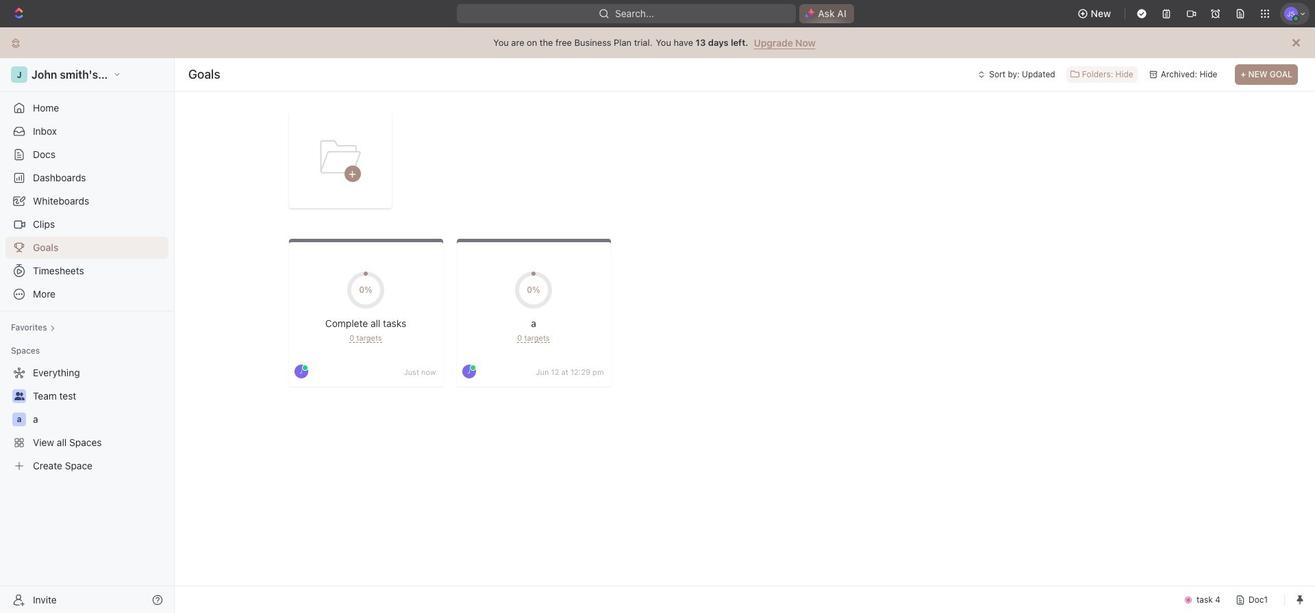 Task type: describe. For each thing, give the bounding box(es) containing it.
user group image
[[14, 392, 24, 401]]

tree inside sidebar navigation
[[5, 362, 169, 477]]



Task type: locate. For each thing, give the bounding box(es) containing it.
john smith's workspace, , element
[[11, 66, 27, 83]]

tree
[[5, 362, 169, 477]]

a, , element
[[12, 413, 26, 427]]

sidebar navigation
[[0, 58, 177, 614]]



Task type: vqa. For each thing, say whether or not it's contained in the screenshot.
right user group icon
no



